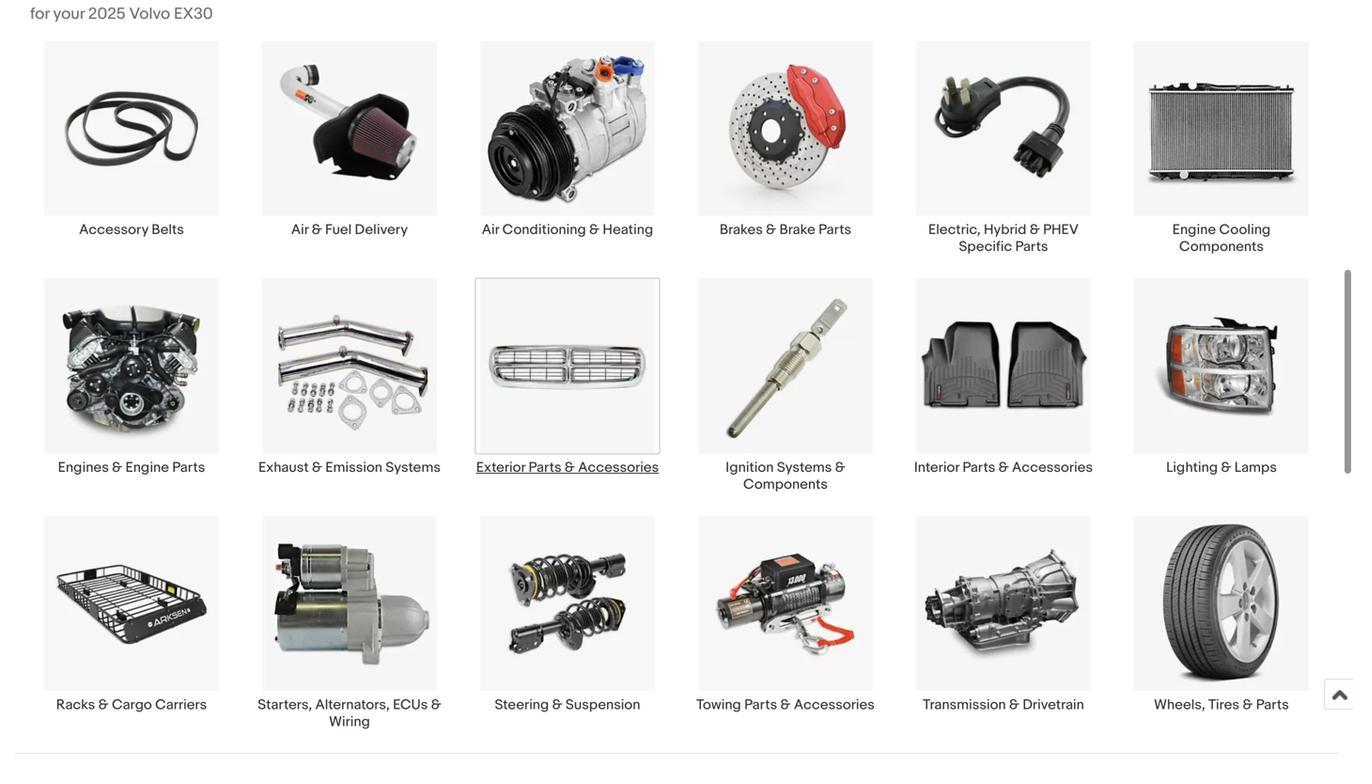Task type: locate. For each thing, give the bounding box(es) containing it.
exterior parts & accessories
[[476, 459, 659, 476]]

accessories for exterior parts & accessories
[[578, 459, 659, 476]]

0 horizontal spatial engine
[[125, 459, 169, 476]]

exterior parts & accessories link
[[459, 278, 677, 476]]

engines & engine parts link
[[23, 278, 241, 476]]

engine right engines
[[125, 459, 169, 476]]

ignition
[[726, 459, 774, 476]]

wheels, tires & parts link
[[1113, 515, 1331, 713]]

brakes & brake parts
[[720, 222, 852, 238]]

engines & engine parts
[[58, 459, 205, 476]]

0 horizontal spatial systems
[[386, 459, 441, 476]]

& left heating on the left top of the page
[[589, 222, 600, 238]]

transmission
[[923, 696, 1006, 713]]

racks
[[56, 696, 95, 713]]

engine inside "link"
[[125, 459, 169, 476]]

ecus
[[393, 696, 428, 713]]

interior
[[914, 459, 960, 476]]

0 vertical spatial engine
[[1173, 222, 1216, 238]]

&
[[312, 222, 322, 238], [589, 222, 600, 238], [766, 222, 776, 238], [1030, 222, 1040, 238], [112, 459, 122, 476], [312, 459, 322, 476], [565, 459, 575, 476], [835, 459, 846, 476], [999, 459, 1009, 476], [1221, 459, 1232, 476], [98, 696, 109, 713], [431, 696, 441, 713], [552, 696, 563, 713], [781, 696, 791, 713], [1009, 696, 1020, 713], [1243, 696, 1253, 713]]

engine
[[1173, 222, 1216, 238], [125, 459, 169, 476]]

lighting & lamps link
[[1113, 278, 1331, 476]]

exhaust & emission systems
[[259, 459, 441, 476]]

alternators,
[[315, 696, 390, 713]]

& right "tires"
[[1243, 696, 1253, 713]]

systems right emission
[[386, 459, 441, 476]]

& right "ignition"
[[835, 459, 846, 476]]

exhaust
[[259, 459, 309, 476]]

air for air & fuel delivery
[[291, 222, 309, 238]]

& right exhaust
[[312, 459, 322, 476]]

ignition systems & components link
[[677, 278, 895, 493]]

cargo
[[112, 696, 152, 713]]

0 vertical spatial components
[[1180, 238, 1264, 255]]

racks & cargo carriers
[[56, 696, 207, 713]]

0 horizontal spatial components
[[744, 476, 828, 493]]

heating
[[603, 222, 653, 238]]

air & fuel delivery
[[291, 222, 408, 238]]

0 horizontal spatial accessories
[[578, 459, 659, 476]]

parts inside "link"
[[172, 459, 205, 476]]

components
[[1180, 238, 1264, 255], [744, 476, 828, 493]]

towing
[[697, 696, 741, 713]]

air left the fuel
[[291, 222, 309, 238]]

electric, hybrid & phev specific parts
[[929, 222, 1079, 255]]

brakes & brake parts link
[[677, 40, 895, 238]]

accessories
[[578, 459, 659, 476], [1012, 459, 1093, 476], [794, 696, 875, 713]]

1 vertical spatial components
[[744, 476, 828, 493]]

fuel
[[325, 222, 352, 238]]

& left "phev"
[[1030, 222, 1040, 238]]

1 air from the left
[[291, 222, 309, 238]]

1 horizontal spatial accessories
[[794, 696, 875, 713]]

& right ecus
[[431, 696, 441, 713]]

transmission & drivetrain
[[923, 696, 1085, 713]]

1 horizontal spatial components
[[1180, 238, 1264, 255]]

& left drivetrain
[[1009, 696, 1020, 713]]

exterior
[[476, 459, 526, 476]]

drivetrain
[[1023, 696, 1085, 713]]

accessory
[[79, 222, 148, 238]]

engine cooling components link
[[1113, 40, 1331, 255]]

accessories inside 'link'
[[1012, 459, 1093, 476]]

parts
[[819, 222, 852, 238], [1016, 238, 1048, 255], [172, 459, 205, 476], [529, 459, 562, 476], [963, 459, 996, 476], [745, 696, 777, 713], [1256, 696, 1289, 713]]

volvo
[[129, 4, 170, 24]]

brake
[[780, 222, 816, 238]]

belts
[[152, 222, 184, 238]]

systems right "ignition"
[[777, 459, 832, 476]]

wiring
[[329, 713, 370, 730]]

2 air from the left
[[482, 222, 499, 238]]

2 horizontal spatial accessories
[[1012, 459, 1093, 476]]

parts inside 'link'
[[963, 459, 996, 476]]

& left lamps
[[1221, 459, 1232, 476]]

& right engines
[[112, 459, 122, 476]]

systems
[[386, 459, 441, 476], [777, 459, 832, 476]]

air
[[291, 222, 309, 238], [482, 222, 499, 238]]

carriers
[[155, 696, 207, 713]]

accessories for towing parts & accessories
[[794, 696, 875, 713]]

steering & suspension
[[495, 696, 641, 713]]

engine left cooling
[[1173, 222, 1216, 238]]

1 vertical spatial engine
[[125, 459, 169, 476]]

& inside 'link'
[[999, 459, 1009, 476]]

& right the steering
[[552, 696, 563, 713]]

& right 'interior'
[[999, 459, 1009, 476]]

air conditioning & heating
[[482, 222, 653, 238]]

& inside "link"
[[112, 459, 122, 476]]

air left conditioning
[[482, 222, 499, 238]]

components inside engine cooling components
[[1180, 238, 1264, 255]]

list
[[15, 40, 1338, 753]]

towing parts & accessories
[[697, 696, 875, 713]]

steering
[[495, 696, 549, 713]]

2 systems from the left
[[777, 459, 832, 476]]

1 horizontal spatial engine
[[1173, 222, 1216, 238]]

components inside ignition systems & components
[[744, 476, 828, 493]]

1 horizontal spatial air
[[482, 222, 499, 238]]

specific
[[959, 238, 1012, 255]]

0 horizontal spatial air
[[291, 222, 309, 238]]

engines
[[58, 459, 109, 476]]

air for air conditioning & heating
[[482, 222, 499, 238]]

for your 2025 volvo ex30
[[30, 4, 213, 24]]

parts inside electric, hybrid & phev specific parts
[[1016, 238, 1048, 255]]

1 horizontal spatial systems
[[777, 459, 832, 476]]



Task type: describe. For each thing, give the bounding box(es) containing it.
interior parts & accessories link
[[895, 278, 1113, 476]]

tires
[[1209, 696, 1240, 713]]

emission
[[325, 459, 383, 476]]

suspension
[[566, 696, 641, 713]]

engine cooling components
[[1173, 222, 1271, 255]]

engine inside engine cooling components
[[1173, 222, 1216, 238]]

accessory belts link
[[23, 40, 241, 238]]

conditioning
[[503, 222, 586, 238]]

& inside starters, alternators, ecus & wiring
[[431, 696, 441, 713]]

& left the fuel
[[312, 222, 322, 238]]

wheels,
[[1154, 696, 1206, 713]]

starters, alternators, ecus & wiring link
[[241, 515, 459, 730]]

& left brake
[[766, 222, 776, 238]]

starters, alternators, ecus & wiring
[[258, 696, 441, 730]]

racks & cargo carriers link
[[23, 515, 241, 713]]

steering & suspension link
[[459, 515, 677, 713]]

phev
[[1043, 222, 1079, 238]]

for
[[30, 4, 49, 24]]

& inside ignition systems & components
[[835, 459, 846, 476]]

your
[[53, 4, 85, 24]]

1 systems from the left
[[386, 459, 441, 476]]

& right racks
[[98, 696, 109, 713]]

accessories for interior parts & accessories
[[1012, 459, 1093, 476]]

cooling
[[1220, 222, 1271, 238]]

accessory belts
[[79, 222, 184, 238]]

electric,
[[929, 222, 981, 238]]

ignition systems & components
[[726, 459, 846, 493]]

interior parts & accessories
[[914, 459, 1093, 476]]

exhaust & emission systems link
[[241, 278, 459, 476]]

electric, hybrid & phev specific parts link
[[895, 40, 1113, 255]]

lighting & lamps
[[1166, 459, 1277, 476]]

& right towing at the right of the page
[[781, 696, 791, 713]]

starters,
[[258, 696, 312, 713]]

& right exterior
[[565, 459, 575, 476]]

brakes
[[720, 222, 763, 238]]

list containing accessory belts
[[15, 40, 1338, 753]]

& inside electric, hybrid & phev specific parts
[[1030, 222, 1040, 238]]

lighting
[[1166, 459, 1218, 476]]

wheels, tires & parts
[[1154, 696, 1289, 713]]

hybrid
[[984, 222, 1027, 238]]

systems inside ignition systems & components
[[777, 459, 832, 476]]

air & fuel delivery link
[[241, 40, 459, 238]]

lamps
[[1235, 459, 1277, 476]]

air conditioning & heating link
[[459, 40, 677, 238]]

ex30
[[174, 4, 213, 24]]

2025
[[88, 4, 126, 24]]

transmission & drivetrain link
[[895, 515, 1113, 713]]

towing parts & accessories link
[[677, 515, 895, 713]]

delivery
[[355, 222, 408, 238]]



Task type: vqa. For each thing, say whether or not it's contained in the screenshot.
(11,342,064) items TEXT BOX
no



